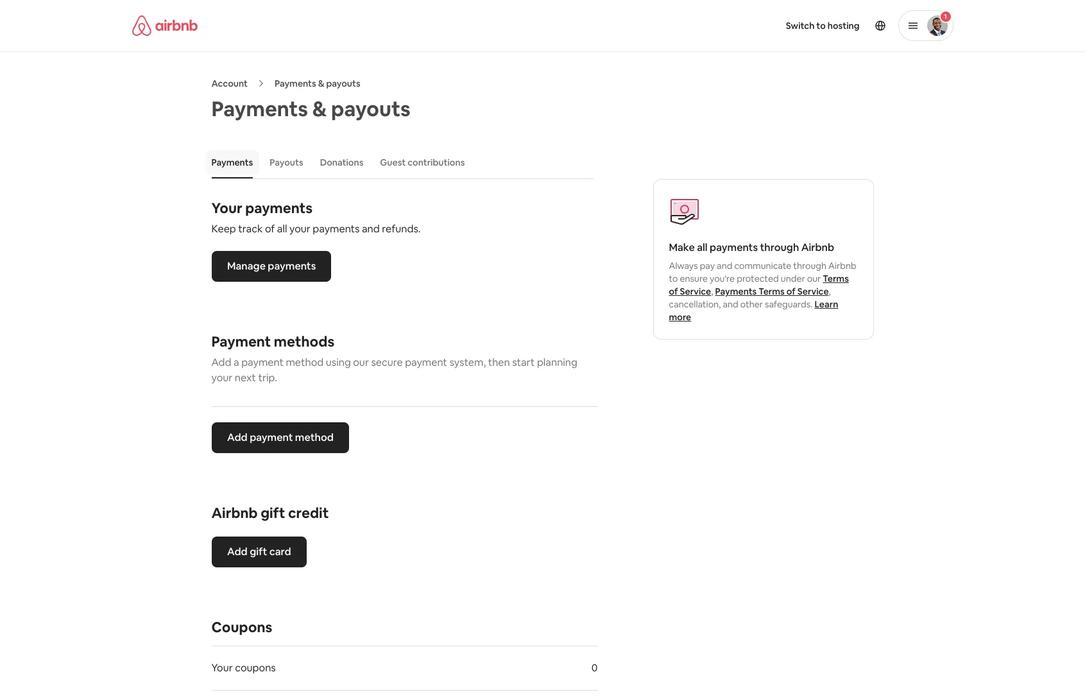 Task type: describe. For each thing, give the bounding box(es) containing it.
your for payments
[[212, 199, 242, 217]]

your payments keep track of all your payments and refunds.
[[212, 199, 421, 236]]

payments button
[[205, 150, 260, 175]]

other
[[741, 299, 763, 310]]

always
[[669, 260, 698, 272]]

0 vertical spatial payouts
[[326, 78, 361, 89]]

refunds.
[[382, 222, 421, 236]]

donations button
[[314, 150, 370, 175]]

always pay and communicate through airbnb to ensure you're protected under our
[[669, 260, 857, 284]]

learn
[[815, 299, 839, 310]]

to inside always pay and communicate through airbnb to ensure you're protected under our
[[669, 273, 678, 284]]

profile element
[[558, 0, 954, 51]]

1 vertical spatial &
[[312, 96, 327, 122]]

1
[[945, 12, 947, 21]]

add for add gift card
[[227, 545, 247, 559]]

add payment method button
[[212, 422, 349, 453]]

gift for airbnb
[[261, 504, 285, 522]]

switch to hosting
[[786, 20, 860, 31]]

1 button
[[899, 10, 954, 41]]

more
[[669, 311, 692, 323]]

protected
[[737, 273, 779, 284]]

start
[[512, 356, 535, 369]]

our inside payment methods add a payment method using our secure payment system, then start planning your next trip.
[[353, 356, 369, 369]]

hosting
[[828, 20, 860, 31]]

make all payments through airbnb
[[669, 241, 835, 254]]

methods
[[274, 333, 335, 351]]

trip.
[[258, 371, 277, 385]]

coupons
[[235, 661, 276, 675]]

, for , cancellation, and other safeguards.
[[829, 286, 831, 297]]

2 service from the left
[[798, 286, 829, 297]]

gift for add
[[250, 545, 267, 559]]

communicate
[[735, 260, 792, 272]]

payouts
[[270, 157, 303, 168]]

, cancellation, and other safeguards.
[[669, 286, 831, 310]]

next
[[235, 371, 256, 385]]

manage payments
[[227, 259, 316, 273]]

system,
[[450, 356, 486, 369]]

our inside always pay and communicate through airbnb to ensure you're protected under our
[[808, 273, 821, 284]]

your for coupons
[[212, 661, 233, 675]]

add inside payment methods add a payment method using our secure payment system, then start planning your next trip.
[[212, 356, 231, 369]]

method inside payment methods add a payment method using our secure payment system, then start planning your next trip.
[[286, 356, 324, 369]]

0 vertical spatial airbnb
[[802, 241, 835, 254]]

payments inside button
[[212, 157, 253, 168]]

through inside always pay and communicate through airbnb to ensure you're protected under our
[[794, 260, 827, 272]]

payment right secure
[[405, 356, 447, 369]]

manage payments link
[[212, 251, 331, 282]]

then
[[488, 356, 510, 369]]

, payments terms of service
[[712, 286, 829, 297]]

you're
[[710, 273, 735, 284]]

payments terms of service link
[[716, 286, 829, 297]]

method inside add payment method button
[[295, 431, 334, 444]]

account link
[[212, 78, 248, 89]]

2 horizontal spatial of
[[787, 286, 796, 297]]

payment methods add a payment method using our secure payment system, then start planning your next trip.
[[212, 333, 578, 385]]

payouts button
[[263, 150, 310, 175]]

safeguards.
[[765, 299, 813, 310]]

and inside your payments keep track of all your payments and refunds.
[[362, 222, 380, 236]]

your inside payment methods add a payment method using our secure payment system, then start planning your next trip.
[[212, 371, 233, 385]]

payment
[[212, 333, 271, 351]]



Task type: locate. For each thing, give the bounding box(es) containing it.
your
[[290, 222, 311, 236], [212, 371, 233, 385]]

1 vertical spatial all
[[697, 241, 708, 254]]

1 vertical spatial airbnb
[[829, 260, 857, 272]]

to inside profile "element"
[[817, 20, 826, 31]]

payment down the trip.
[[250, 431, 293, 444]]

0
[[592, 661, 598, 675]]

1 vertical spatial your
[[212, 661, 233, 675]]

your up 'keep'
[[212, 199, 242, 217]]

0 vertical spatial add
[[212, 356, 231, 369]]

0 vertical spatial your
[[290, 222, 311, 236]]

0 horizontal spatial your
[[212, 371, 233, 385]]

terms
[[823, 273, 849, 284], [759, 286, 785, 297]]

2 , from the left
[[829, 286, 831, 297]]

terms inside terms of service
[[823, 273, 849, 284]]

1 vertical spatial gift
[[250, 545, 267, 559]]

gift left card
[[250, 545, 267, 559]]

terms of service link
[[669, 273, 849, 297]]

2 vertical spatial and
[[723, 299, 739, 310]]

service inside terms of service
[[680, 286, 712, 297]]

all inside your payments keep track of all your payments and refunds.
[[277, 222, 287, 236]]

our
[[808, 273, 821, 284], [353, 356, 369, 369]]

and left refunds.
[[362, 222, 380, 236]]

service up the cancellation,
[[680, 286, 712, 297]]

add left the a
[[212, 356, 231, 369]]

1 vertical spatial to
[[669, 273, 678, 284]]

to
[[817, 20, 826, 31], [669, 273, 678, 284]]

add
[[212, 356, 231, 369], [227, 431, 247, 444], [227, 545, 247, 559]]

through up the under
[[794, 260, 827, 272]]

add gift card
[[227, 545, 291, 559]]

switch to hosting link
[[779, 12, 868, 39]]

all right track
[[277, 222, 287, 236]]

0 vertical spatial all
[[277, 222, 287, 236]]

0 vertical spatial payments & payouts
[[275, 78, 361, 89]]

1 horizontal spatial our
[[808, 273, 821, 284]]

and left other
[[723, 299, 739, 310]]

1 vertical spatial and
[[717, 260, 733, 272]]

1 vertical spatial method
[[295, 431, 334, 444]]

learn more link
[[669, 299, 839, 323]]

1 horizontal spatial service
[[798, 286, 829, 297]]

of down the under
[[787, 286, 796, 297]]

&
[[318, 78, 325, 89], [312, 96, 327, 122]]

card
[[269, 545, 291, 559]]

add inside button
[[227, 431, 247, 444]]

, inside , cancellation, and other safeguards.
[[829, 286, 831, 297]]

0 vertical spatial to
[[817, 20, 826, 31]]

0 horizontal spatial all
[[277, 222, 287, 236]]

to down always
[[669, 273, 678, 284]]

cancellation,
[[669, 299, 721, 310]]

guest contributions button
[[374, 150, 471, 175]]

your left coupons
[[212, 661, 233, 675]]

1 horizontal spatial your
[[290, 222, 311, 236]]

payment up the trip.
[[242, 356, 284, 369]]

terms up learn
[[823, 273, 849, 284]]

our right 'using'
[[353, 356, 369, 369]]

of right track
[[265, 222, 275, 236]]

and for , cancellation, and other safeguards.
[[723, 299, 739, 310]]

1 horizontal spatial of
[[669, 286, 678, 297]]

1 vertical spatial our
[[353, 356, 369, 369]]

under
[[781, 273, 806, 284]]

account
[[212, 78, 248, 89]]

of
[[265, 222, 275, 236], [669, 286, 678, 297], [787, 286, 796, 297]]

learn more
[[669, 299, 839, 323]]

1 service from the left
[[680, 286, 712, 297]]

our right the under
[[808, 273, 821, 284]]

of inside terms of service
[[669, 286, 678, 297]]

2 your from the top
[[212, 661, 233, 675]]

and
[[362, 222, 380, 236], [717, 260, 733, 272], [723, 299, 739, 310]]

airbnb gift credit
[[212, 504, 329, 522]]

through
[[760, 241, 800, 254], [794, 260, 827, 272]]

2 vertical spatial airbnb
[[212, 504, 258, 522]]

add payment method
[[227, 431, 334, 444]]

of inside your payments keep track of all your payments and refunds.
[[265, 222, 275, 236]]

2 vertical spatial add
[[227, 545, 247, 559]]

1 vertical spatial terms
[[759, 286, 785, 297]]

1 vertical spatial add
[[227, 431, 247, 444]]

0 horizontal spatial service
[[680, 286, 712, 297]]

1 horizontal spatial terms
[[823, 273, 849, 284]]

1 vertical spatial payouts
[[331, 96, 411, 122]]

, down you're
[[712, 286, 714, 297]]

switch
[[786, 20, 815, 31]]

0 horizontal spatial to
[[669, 273, 678, 284]]

all
[[277, 222, 287, 236], [697, 241, 708, 254]]

make
[[669, 241, 695, 254]]

0 horizontal spatial terms
[[759, 286, 785, 297]]

, for , payments terms of service
[[712, 286, 714, 297]]

1 vertical spatial through
[[794, 260, 827, 272]]

gift
[[261, 504, 285, 522], [250, 545, 267, 559]]

coupons
[[212, 618, 272, 636]]

1 vertical spatial payments & payouts
[[212, 96, 411, 122]]

your left next
[[212, 371, 233, 385]]

0 vertical spatial method
[[286, 356, 324, 369]]

0 vertical spatial your
[[212, 199, 242, 217]]

credit
[[288, 504, 329, 522]]

guest contributions
[[380, 157, 465, 168]]

your inside your payments keep track of all your payments and refunds.
[[290, 222, 311, 236]]

airbnb inside always pay and communicate through airbnb to ensure you're protected under our
[[829, 260, 857, 272]]

secure
[[371, 356, 403, 369]]

pay
[[700, 260, 715, 272]]

add for add payment method
[[227, 431, 247, 444]]

1 , from the left
[[712, 286, 714, 297]]

track
[[238, 222, 263, 236]]

manage
[[227, 259, 265, 273]]

0 horizontal spatial our
[[353, 356, 369, 369]]

0 vertical spatial &
[[318, 78, 325, 89]]

planning
[[537, 356, 578, 369]]

airbnb up add gift card
[[212, 504, 258, 522]]

donations
[[320, 157, 364, 168]]

1 horizontal spatial to
[[817, 20, 826, 31]]

using
[[326, 356, 351, 369]]

and for always pay and communicate through airbnb to ensure you're protected under our
[[717, 260, 733, 272]]

airbnb up the under
[[802, 241, 835, 254]]

ensure
[[680, 273, 708, 284]]

all up pay
[[697, 241, 708, 254]]

terms of service
[[669, 273, 849, 297]]

your inside your payments keep track of all your payments and refunds.
[[212, 199, 242, 217]]

payouts
[[326, 78, 361, 89], [331, 96, 411, 122]]

guest
[[380, 157, 406, 168]]

0 vertical spatial and
[[362, 222, 380, 236]]

add down next
[[227, 431, 247, 444]]

0 vertical spatial through
[[760, 241, 800, 254]]

payments & payouts
[[275, 78, 361, 89], [212, 96, 411, 122]]

through up communicate
[[760, 241, 800, 254]]

,
[[712, 286, 714, 297], [829, 286, 831, 297]]

and up you're
[[717, 260, 733, 272]]

payments
[[245, 199, 313, 217], [313, 222, 360, 236], [710, 241, 758, 254], [268, 259, 316, 273]]

payments
[[275, 78, 316, 89], [212, 96, 308, 122], [212, 157, 253, 168], [716, 286, 757, 297]]

add left card
[[227, 545, 247, 559]]

contributions
[[408, 157, 465, 168]]

to right the switch
[[817, 20, 826, 31]]

1 horizontal spatial all
[[697, 241, 708, 254]]

your coupons
[[212, 661, 276, 675]]

and inside , cancellation, and other safeguards.
[[723, 299, 739, 310]]

your
[[212, 199, 242, 217], [212, 661, 233, 675]]

0 vertical spatial gift
[[261, 504, 285, 522]]

0 vertical spatial our
[[808, 273, 821, 284]]

method
[[286, 356, 324, 369], [295, 431, 334, 444]]

tab list containing payments
[[205, 146, 594, 178]]

service
[[680, 286, 712, 297], [798, 286, 829, 297]]

and inside always pay and communicate through airbnb to ensure you're protected under our
[[717, 260, 733, 272]]

1 your from the top
[[212, 199, 242, 217]]

terms down protected
[[759, 286, 785, 297]]

1 horizontal spatial ,
[[829, 286, 831, 297]]

, up learn
[[829, 286, 831, 297]]

add gift card link
[[212, 537, 306, 568]]

your up manage payments
[[290, 222, 311, 236]]

payment
[[242, 356, 284, 369], [405, 356, 447, 369], [250, 431, 293, 444]]

service up learn
[[798, 286, 829, 297]]

gift left credit
[[261, 504, 285, 522]]

0 horizontal spatial of
[[265, 222, 275, 236]]

keep
[[212, 222, 236, 236]]

payment inside add payment method button
[[250, 431, 293, 444]]

airbnb up learn
[[829, 260, 857, 272]]

tab list
[[205, 146, 594, 178]]

1 vertical spatial your
[[212, 371, 233, 385]]

0 vertical spatial terms
[[823, 273, 849, 284]]

of up the cancellation,
[[669, 286, 678, 297]]

airbnb
[[802, 241, 835, 254], [829, 260, 857, 272], [212, 504, 258, 522]]

0 horizontal spatial ,
[[712, 286, 714, 297]]

a
[[234, 356, 239, 369]]



Task type: vqa. For each thing, say whether or not it's contained in the screenshot.
"Your coupons" on the bottom left of the page
yes



